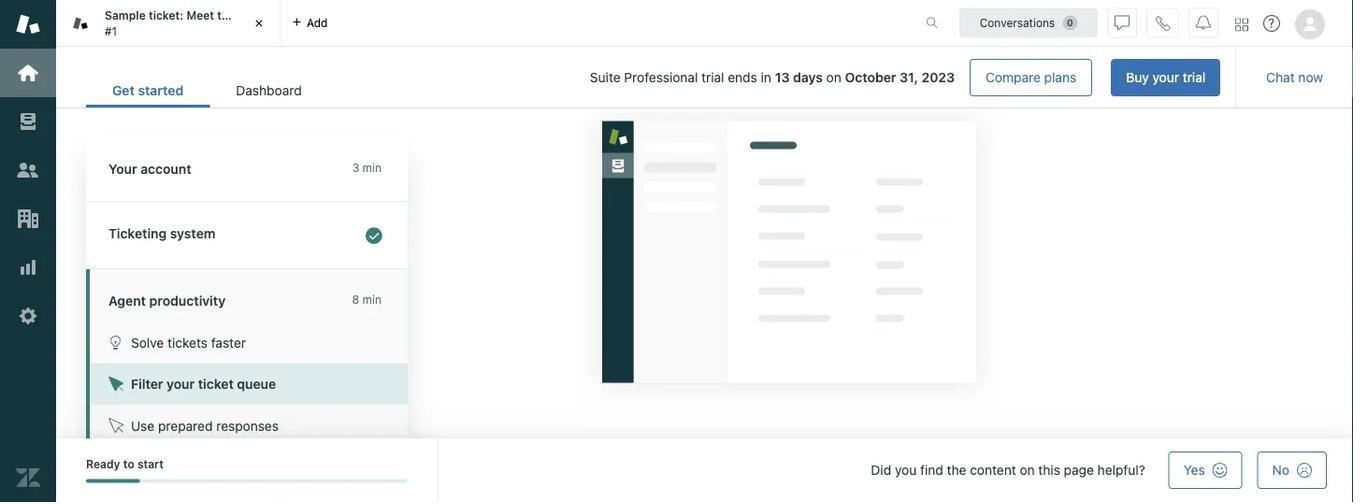 Task type: locate. For each thing, give the bounding box(es) containing it.
2 trial from the left
[[702, 70, 725, 85]]

1 trial from the left
[[1183, 70, 1206, 85]]

the right meet
[[217, 9, 235, 22]]

tabs tab list
[[56, 0, 907, 47]]

trial down notifications image
[[1183, 70, 1206, 85]]

on right days
[[827, 70, 842, 85]]

conversations button
[[960, 8, 1098, 38]]

get started
[[112, 83, 184, 98]]

in
[[761, 70, 772, 85]]

page
[[1064, 463, 1095, 478]]

get started image
[[16, 61, 40, 85]]

filter your ticket queue button
[[90, 363, 408, 405]]

prepared
[[158, 418, 213, 434]]

0 horizontal spatial ticket
[[198, 377, 234, 392]]

trial for your
[[1183, 70, 1206, 85]]

trial for professional
[[702, 70, 725, 85]]

the
[[217, 9, 235, 22], [947, 463, 967, 478]]

1 horizontal spatial ticket
[[238, 9, 269, 22]]

ticketing
[[109, 226, 167, 241]]

your right buy
[[1153, 70, 1180, 85]]

min for productivity
[[363, 293, 382, 306]]

0 horizontal spatial trial
[[702, 70, 725, 85]]

zendesk support image
[[16, 12, 40, 36]]

dashboard tab
[[210, 73, 328, 108]]

on left this
[[1020, 463, 1035, 478]]

solve tickets faster button
[[90, 322, 408, 363]]

1 vertical spatial the
[[947, 463, 967, 478]]

min
[[363, 161, 382, 174], [363, 293, 382, 306]]

1 horizontal spatial on
[[1020, 463, 1035, 478]]

on
[[827, 70, 842, 85], [1020, 463, 1035, 478]]

footer
[[56, 439, 1354, 502]]

3
[[352, 161, 359, 174]]

suite professional trial ends in 13 days on october 31, 2023
[[590, 70, 955, 85]]

min right 3
[[363, 161, 382, 174]]

your right filter
[[167, 377, 195, 392]]

your
[[1153, 70, 1180, 85], [167, 377, 195, 392]]

plans
[[1045, 70, 1077, 85]]

compare
[[986, 70, 1041, 85]]

zendesk products image
[[1236, 18, 1249, 31]]

2 min from the top
[[363, 293, 382, 306]]

ticket left the queue at left
[[198, 377, 234, 392]]

your inside button
[[167, 377, 195, 392]]

section
[[343, 59, 1221, 96]]

min right 8
[[363, 293, 382, 306]]

1 horizontal spatial your
[[1153, 70, 1180, 85]]

did you find the content on this page helpful?
[[871, 463, 1146, 478]]

filter your ticket queue
[[131, 377, 276, 392]]

no
[[1273, 463, 1290, 478]]

ticket right meet
[[238, 9, 269, 22]]

1 vertical spatial min
[[363, 293, 382, 306]]

your account heading
[[86, 138, 408, 202]]

ticket
[[238, 9, 269, 22], [198, 377, 234, 392]]

trial
[[1183, 70, 1206, 85], [702, 70, 725, 85]]

tickets
[[168, 335, 208, 350]]

dashboard
[[236, 83, 302, 98]]

to
[[123, 458, 134, 471]]

1 vertical spatial ticket
[[198, 377, 234, 392]]

trial inside 'button'
[[1183, 70, 1206, 85]]

compare plans button
[[970, 59, 1093, 96]]

min inside 'your account' heading
[[363, 161, 382, 174]]

main element
[[0, 0, 56, 502]]

ticket inside button
[[198, 377, 234, 392]]

your inside 'button'
[[1153, 70, 1180, 85]]

tab
[[56, 0, 281, 47]]

faster
[[211, 335, 246, 350]]

sample ticket: meet the ticket #1
[[105, 9, 269, 37]]

chat now
[[1267, 70, 1324, 85]]

buy
[[1127, 70, 1150, 85]]

8 min
[[352, 293, 382, 306]]

close image
[[250, 14, 269, 33]]

region
[[468, 0, 1123, 416]]

trial left ends
[[702, 70, 725, 85]]

1 horizontal spatial trial
[[1183, 70, 1206, 85]]

1 min from the top
[[363, 161, 382, 174]]

tab list
[[86, 73, 328, 108]]

1 horizontal spatial the
[[947, 463, 967, 478]]

now
[[1299, 70, 1324, 85]]

1 vertical spatial your
[[167, 377, 195, 392]]

the right find
[[947, 463, 967, 478]]

1 vertical spatial on
[[1020, 463, 1035, 478]]

zendesk image
[[16, 466, 40, 490]]

content
[[970, 463, 1017, 478]]

#1
[[105, 24, 117, 37]]

0 vertical spatial min
[[363, 161, 382, 174]]

started
[[138, 83, 184, 98]]

start
[[137, 458, 164, 471]]

account
[[141, 161, 191, 177]]

solve tickets faster
[[131, 335, 246, 350]]

0 vertical spatial the
[[217, 9, 235, 22]]

ticket inside the sample ticket: meet the ticket #1
[[238, 9, 269, 22]]

0 horizontal spatial the
[[217, 9, 235, 22]]

add
[[307, 16, 328, 29]]

0 horizontal spatial your
[[167, 377, 195, 392]]

tab list containing get started
[[86, 73, 328, 108]]

0 vertical spatial on
[[827, 70, 842, 85]]

0 vertical spatial your
[[1153, 70, 1180, 85]]

chat now button
[[1252, 59, 1339, 96]]

0 horizontal spatial on
[[827, 70, 842, 85]]

8
[[352, 293, 359, 306]]

ticketing system button
[[86, 202, 404, 269]]

buy your trial button
[[1112, 59, 1221, 96]]

reporting image
[[16, 255, 40, 280]]

0 vertical spatial ticket
[[238, 9, 269, 22]]

the inside the sample ticket: meet the ticket #1
[[217, 9, 235, 22]]

ends
[[728, 70, 758, 85]]

system
[[170, 226, 216, 241]]

section containing compare plans
[[343, 59, 1221, 96]]

this
[[1039, 463, 1061, 478]]



Task type: describe. For each thing, give the bounding box(es) containing it.
your
[[109, 161, 137, 177]]

tab containing sample ticket: meet the ticket
[[56, 0, 281, 47]]

on inside footer
[[1020, 463, 1035, 478]]

the for ticket
[[217, 9, 235, 22]]

productivity
[[149, 293, 226, 309]]

footer containing did you find the content on this page helpful?
[[56, 439, 1354, 502]]

sample
[[105, 9, 146, 22]]

october
[[845, 70, 897, 85]]

progress bar image
[[86, 479, 140, 483]]

indicates location of where to select views. image
[[574, 92, 1006, 412]]

ready
[[86, 458, 120, 471]]

3 min
[[352, 161, 382, 174]]

yes button
[[1169, 452, 1243, 489]]

button displays agent's chat status as invisible. image
[[1115, 15, 1130, 30]]

31,
[[900, 70, 919, 85]]

you
[[895, 463, 917, 478]]

use prepared responses button
[[90, 405, 408, 447]]

ticketing system
[[109, 226, 216, 241]]

helpful?
[[1098, 463, 1146, 478]]

compare plans
[[986, 70, 1077, 85]]

views image
[[16, 109, 40, 134]]

organizations image
[[16, 207, 40, 231]]

ready to start
[[86, 458, 164, 471]]

days
[[793, 70, 823, 85]]

professional
[[624, 70, 698, 85]]

13
[[775, 70, 790, 85]]

progress-bar progress bar
[[86, 479, 408, 483]]

solve
[[131, 335, 164, 350]]

customers image
[[16, 158, 40, 182]]

responses
[[216, 418, 279, 434]]

no button
[[1258, 452, 1328, 489]]

your for buy
[[1153, 70, 1180, 85]]

agent productivity
[[109, 293, 226, 309]]

October 31, 2023 text field
[[845, 70, 955, 85]]

get
[[112, 83, 135, 98]]

filter
[[131, 377, 163, 392]]

use prepared responses
[[131, 418, 279, 434]]

chat
[[1267, 70, 1296, 85]]

ticket:
[[149, 9, 184, 22]]

buy your trial
[[1127, 70, 1206, 85]]

the for content
[[947, 463, 967, 478]]

min for account
[[363, 161, 382, 174]]

queue
[[237, 377, 276, 392]]

add button
[[281, 0, 339, 46]]

your for filter
[[167, 377, 195, 392]]

notifications image
[[1197, 15, 1212, 30]]

admin image
[[16, 304, 40, 328]]

did
[[871, 463, 892, 478]]

get help image
[[1264, 15, 1281, 32]]

agent
[[109, 293, 146, 309]]

meet
[[187, 9, 214, 22]]

yes
[[1184, 463, 1206, 478]]

conversations
[[980, 16, 1056, 29]]

find
[[921, 463, 944, 478]]

your account
[[109, 161, 191, 177]]

suite
[[590, 70, 621, 85]]

2023
[[922, 70, 955, 85]]

use
[[131, 418, 155, 434]]



Task type: vqa. For each thing, say whether or not it's contained in the screenshot.
Close tab Popup Button
no



